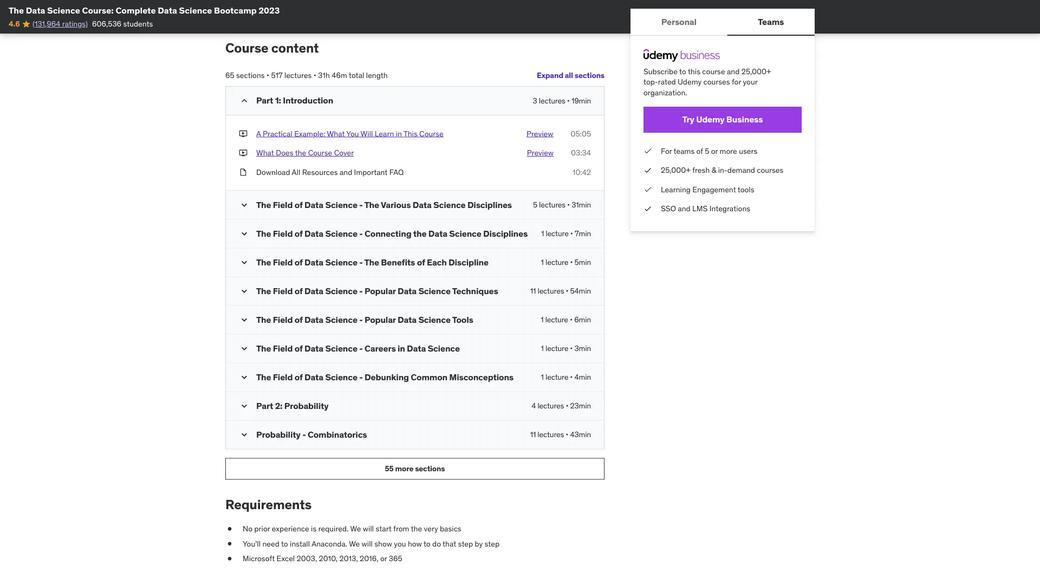 Task type: describe. For each thing, give the bounding box(es) containing it.
more inside button
[[395, 464, 414, 474]]

4.6
[[9, 19, 20, 29]]

course
[[703, 66, 726, 76]]

expand
[[537, 70, 564, 80]]

the field of data science - the various data science disciplines
[[256, 200, 512, 211]]

experience
[[272, 524, 309, 534]]

1 horizontal spatial 5
[[705, 146, 710, 156]]

do
[[433, 539, 441, 549]]

1 lecture • 6min
[[541, 315, 591, 325]]

lecture for the field of data science - popular data science tools
[[546, 315, 569, 325]]

1 for the field of data science - popular data science tools
[[541, 315, 544, 325]]

learning
[[661, 185, 691, 194]]

• for the field of data science - debunking common misconceptions
[[570, 373, 573, 382]]

we for required.
[[350, 524, 361, 534]]

4 lectures • 23min
[[532, 401, 591, 411]]

1 for the field of data science - careers in data science
[[541, 344, 544, 354]]

the field of data science - connecting the data science disciplines
[[256, 228, 528, 239]]

3 lectures • 19min
[[533, 96, 591, 106]]

science left bootcamp
[[179, 5, 212, 16]]

4
[[532, 401, 536, 411]]

1 horizontal spatial and
[[678, 204, 691, 214]]

xsmall image for microsoft excel 2003, 2010, 2013, 2016, or 365
[[225, 554, 234, 565]]

subscribe
[[644, 66, 678, 76]]

the for the field of data science - the various data science disciplines
[[256, 200, 271, 211]]

try
[[683, 114, 695, 125]]

the field of data science - popular data science tools
[[256, 314, 474, 326]]

1 step from the left
[[458, 539, 473, 549]]

small image for the field of data science - the various data science disciplines
[[239, 200, 250, 211]]

small image for the field of data science - careers in data science
[[239, 344, 250, 355]]

show
[[375, 539, 392, 549]]

and inside "subscribe to this course and 25,000+ top‑rated udemy courses for your organization."
[[727, 66, 740, 76]]

practical
[[263, 129, 293, 139]]

sso and lms integrations
[[661, 204, 751, 214]]

organization.
[[644, 88, 688, 97]]

(131,964
[[32, 19, 60, 29]]

of for the field of data science - debunking common misconceptions
[[295, 372, 303, 383]]

lecture for the field of data science - the benefits of each discipline
[[546, 258, 569, 268]]

you'll need to install anaconda. we will show you how to do that step by step
[[243, 539, 500, 549]]

sections for 55 more sections
[[415, 464, 445, 474]]

43min
[[571, 430, 591, 440]]

resources
[[302, 167, 338, 177]]

the field of data science - debunking common misconceptions
[[256, 372, 514, 383]]

3min
[[575, 344, 591, 354]]

popular for techniques
[[365, 286, 396, 297]]

2 step from the left
[[485, 539, 500, 549]]

science down the field of data science - careers in data science in the bottom of the page
[[325, 372, 358, 383]]

sections for expand all sections
[[575, 70, 605, 80]]

sso
[[661, 204, 676, 214]]

science up discipline
[[450, 228, 482, 239]]

xsmall image for no prior experience is required. we will start from the very basics
[[225, 524, 234, 535]]

lectures for probability - combinatorics
[[538, 430, 564, 440]]

of for the field of data science - popular data science techniques
[[295, 286, 303, 297]]

of for the field of data science - careers in data science
[[295, 343, 303, 354]]

0 vertical spatial course
[[225, 40, 269, 56]]

install
[[290, 539, 310, 549]]

integrations
[[710, 204, 751, 214]]

the inside button
[[295, 148, 306, 158]]

required.
[[319, 524, 349, 534]]

misconceptions
[[450, 372, 514, 383]]

5 lectures • 31min
[[533, 200, 591, 210]]

xsmall image for you'll need to install anaconda. we will show you how to do that step by step
[[225, 539, 234, 550]]

• for the field of data science - the various data science disciplines
[[568, 200, 570, 210]]

of for for teams of 5 or more users
[[697, 146, 703, 156]]

anaconda.
[[312, 539, 348, 549]]

disciplines for the field of data science - the various data science disciplines
[[468, 200, 512, 211]]

1 vertical spatial or
[[381, 554, 387, 564]]

• for probability - combinatorics
[[566, 430, 569, 440]]

2013,
[[340, 554, 358, 564]]

teams
[[759, 16, 785, 27]]

1 for the field of data science - the benefits of each discipline
[[541, 258, 544, 268]]

content
[[271, 40, 319, 56]]

this
[[688, 66, 701, 76]]

faq
[[390, 167, 404, 177]]

science down the 'the field of data science - popular data science tools'
[[325, 343, 358, 354]]

bootcamp
[[214, 5, 257, 16]]

small image for the field of data science - popular data science tools
[[239, 315, 250, 326]]

the for the field of data science - popular data science techniques
[[256, 286, 271, 297]]

field for the field of data science - debunking common misconceptions
[[273, 372, 293, 383]]

science up common
[[428, 343, 460, 354]]

complete
[[116, 5, 156, 16]]

lectures for the field of data science - popular data science techniques
[[538, 287, 564, 296]]

in for this
[[396, 129, 402, 139]]

techniques
[[452, 286, 499, 297]]

- for the field of data science - connecting the data science disciplines
[[359, 228, 363, 239]]

25,000+ inside "subscribe to this course and 25,000+ top‑rated udemy courses for your organization."
[[742, 66, 772, 76]]

field for the field of data science - popular data science techniques
[[273, 286, 293, 297]]

lecture for the field of data science - careers in data science
[[546, 344, 569, 354]]

1 vertical spatial probability
[[256, 429, 301, 440]]

55
[[385, 464, 394, 474]]

business
[[727, 114, 763, 125]]

try udemy business link
[[644, 107, 802, 133]]

1 lecture • 5min
[[541, 258, 591, 268]]

excel
[[277, 554, 295, 564]]

try udemy business
[[683, 114, 763, 125]]

the for the field of data science - careers in data science
[[256, 343, 271, 354]]

you
[[394, 539, 406, 549]]

1 horizontal spatial more
[[720, 146, 738, 156]]

xsmall image for learning
[[644, 184, 653, 195]]

in-
[[719, 165, 728, 175]]

0 horizontal spatial what
[[256, 148, 274, 158]]

course content
[[225, 40, 319, 56]]

10:42
[[573, 167, 591, 177]]

1:
[[275, 95, 281, 106]]

31h 46m
[[318, 70, 347, 80]]

- for the field of data science - popular data science techniques
[[359, 286, 363, 297]]

1 vertical spatial courses
[[757, 165, 784, 175]]

what does the course cover
[[256, 148, 354, 158]]

05:05
[[571, 129, 591, 139]]

lectures for part 1: introduction
[[539, 96, 566, 106]]

part 2: probability
[[256, 401, 329, 412]]

length
[[366, 70, 388, 80]]

start
[[376, 524, 392, 534]]

will for show
[[362, 539, 373, 549]]

11 for the field of data science - popular data science techniques
[[531, 287, 536, 296]]

2 horizontal spatial course
[[420, 129, 444, 139]]

small image for the field of data science - connecting the data science disciplines
[[239, 229, 250, 240]]

365
[[389, 554, 403, 564]]

important
[[354, 167, 388, 177]]

course:
[[82, 5, 114, 16]]

download
[[256, 167, 290, 177]]

expand all sections button
[[537, 65, 605, 86]]

23min
[[571, 401, 591, 411]]

of for the field of data science - the various data science disciplines
[[295, 200, 303, 211]]

science up the field of data science - careers in data science in the bottom of the page
[[325, 314, 358, 326]]

xsmall image for for
[[644, 146, 653, 156]]

no prior experience is required. we will start from the very basics
[[243, 524, 462, 534]]

xsmall image for 25,000+ fresh & in-demand courses
[[644, 165, 653, 176]]

students
[[123, 19, 153, 29]]

1 vertical spatial 5
[[533, 200, 538, 210]]

xsmall image left a
[[239, 129, 248, 139]]

is
[[311, 524, 317, 534]]

1 horizontal spatial to
[[424, 539, 431, 549]]

of for the field of data science - connecting the data science disciplines
[[295, 228, 303, 239]]

the field of data science - popular data science techniques
[[256, 286, 499, 297]]

learn
[[375, 129, 394, 139]]

2010,
[[319, 554, 338, 564]]

to inside "subscribe to this course and 25,000+ top‑rated udemy courses for your organization."
[[680, 66, 687, 76]]

what does the course cover button
[[256, 148, 354, 159]]

1 for the field of data science - debunking common misconceptions
[[541, 373, 544, 382]]

a
[[256, 129, 261, 139]]

the for the field of data science - connecting the data science disciplines
[[256, 228, 271, 239]]



Task type: vqa. For each thing, say whether or not it's contained in the screenshot.
Resources
yes



Task type: locate. For each thing, give the bounding box(es) containing it.
xsmall image left learning
[[644, 184, 653, 195]]

part for part 2: probability
[[256, 401, 273, 412]]

the left the very
[[411, 524, 422, 534]]

1 down 1 lecture • 6min
[[541, 344, 544, 354]]

probability right 2: at the bottom of page
[[284, 401, 329, 412]]

very
[[424, 524, 438, 534]]

2 vertical spatial the
[[411, 524, 422, 534]]

2 field from the top
[[273, 228, 293, 239]]

2 part from the top
[[256, 401, 273, 412]]

science right various
[[434, 200, 466, 211]]

•
[[267, 70, 270, 80], [314, 70, 317, 80], [567, 96, 570, 106], [568, 200, 570, 210], [571, 229, 573, 239], [570, 258, 573, 268], [566, 287, 569, 296], [570, 315, 573, 325], [570, 344, 573, 354], [570, 373, 573, 382], [566, 401, 569, 411], [566, 430, 569, 440]]

preview for 03:34
[[527, 148, 554, 158]]

and up for
[[727, 66, 740, 76]]

• left 31min
[[568, 200, 570, 210]]

1 vertical spatial more
[[395, 464, 414, 474]]

2 horizontal spatial sections
[[575, 70, 605, 80]]

- for the field of data science - debunking common misconceptions
[[359, 372, 363, 383]]

2 small image from the top
[[239, 315, 250, 326]]

small image for the field of data science - popular data science techniques
[[239, 286, 250, 297]]

in left this
[[396, 129, 402, 139]]

various
[[381, 200, 411, 211]]

to left do on the left of the page
[[424, 539, 431, 549]]

introduction
[[283, 95, 333, 106]]

cover
[[334, 148, 354, 158]]

0 vertical spatial probability
[[284, 401, 329, 412]]

1 horizontal spatial step
[[485, 539, 500, 549]]

lectures
[[285, 70, 312, 80], [539, 96, 566, 106], [539, 200, 566, 210], [538, 287, 564, 296], [538, 401, 564, 411], [538, 430, 564, 440]]

what left the does
[[256, 148, 274, 158]]

of for the field of data science - the benefits of each discipline
[[295, 257, 303, 268]]

preview left 03:34
[[527, 148, 554, 158]]

all
[[565, 70, 573, 80]]

1 popular from the top
[[365, 286, 396, 297]]

- for the field of data science - the benefits of each discipline
[[359, 257, 363, 268]]

&
[[712, 165, 717, 175]]

this
[[404, 129, 418, 139]]

science up the 'the field of data science - popular data science tools'
[[325, 286, 358, 297]]

to left this
[[680, 66, 687, 76]]

• left 31h 46m
[[314, 70, 317, 80]]

lecture left 5min
[[546, 258, 569, 268]]

1 horizontal spatial or
[[712, 146, 718, 156]]

1 for the field of data science - connecting the data science disciplines
[[542, 229, 544, 239]]

0 vertical spatial courses
[[704, 77, 730, 87]]

lectures left 43min
[[538, 430, 564, 440]]

1 horizontal spatial courses
[[757, 165, 784, 175]]

3 small image from the top
[[239, 344, 250, 355]]

• left 5min
[[570, 258, 573, 268]]

sections inside button
[[415, 464, 445, 474]]

we
[[350, 524, 361, 534], [349, 539, 360, 549]]

lecture left the 4min
[[546, 373, 569, 382]]

debunking
[[365, 372, 409, 383]]

• left 517
[[267, 70, 270, 80]]

1 vertical spatial preview
[[527, 148, 554, 158]]

course up 65
[[225, 40, 269, 56]]

5 field from the top
[[273, 314, 293, 326]]

xsmall image
[[239, 129, 248, 139], [239, 148, 248, 159], [644, 165, 653, 176], [225, 524, 234, 535], [225, 539, 234, 550], [225, 554, 234, 565]]

lecture for the field of data science - connecting the data science disciplines
[[546, 229, 569, 239]]

• for the field of data science - the benefits of each discipline
[[570, 258, 573, 268]]

courses right 'demand'
[[757, 165, 784, 175]]

will up you'll need to install anaconda. we will show you how to do that step by step
[[363, 524, 374, 534]]

each
[[427, 257, 447, 268]]

in right careers
[[398, 343, 405, 354]]

course right this
[[420, 129, 444, 139]]

2 small image from the top
[[239, 200, 250, 211]]

-
[[359, 200, 363, 211], [359, 228, 363, 239], [359, 257, 363, 268], [359, 286, 363, 297], [359, 314, 363, 326], [359, 343, 363, 354], [359, 372, 363, 383], [303, 429, 306, 440]]

field for the field of data science - popular data science tools
[[273, 314, 293, 326]]

download all resources and important faq
[[256, 167, 404, 177]]

xsmall image left the does
[[239, 148, 248, 159]]

field for the field of data science - the various data science disciplines
[[273, 200, 293, 211]]

step right "by"
[[485, 539, 500, 549]]

517
[[271, 70, 283, 80]]

25,000+ fresh & in-demand courses
[[661, 165, 784, 175]]

lecture left 6min
[[546, 315, 569, 325]]

1 vertical spatial and
[[340, 167, 352, 177]]

• left 3min
[[570, 344, 573, 354]]

25,000+ up the your
[[742, 66, 772, 76]]

0 vertical spatial or
[[712, 146, 718, 156]]

0 vertical spatial what
[[327, 129, 345, 139]]

science up (131,964 ratings)
[[47, 5, 80, 16]]

preview down 3
[[527, 129, 554, 139]]

small image for part 1: introduction
[[239, 96, 250, 106]]

science up the field of data science - popular data science techniques
[[325, 257, 358, 268]]

small image for the field of data science - the benefits of each discipline
[[239, 258, 250, 268]]

lms
[[693, 204, 708, 214]]

teams button
[[728, 9, 815, 35]]

0 vertical spatial popular
[[365, 286, 396, 297]]

1 horizontal spatial course
[[308, 148, 332, 158]]

1 horizontal spatial 25,000+
[[742, 66, 772, 76]]

- left debunking
[[359, 372, 363, 383]]

lectures for the field of data science - the various data science disciplines
[[539, 200, 566, 210]]

0 vertical spatial 11
[[531, 287, 536, 296]]

03:34
[[571, 148, 591, 158]]

preview for 05:05
[[527, 129, 554, 139]]

19min
[[572, 96, 591, 106]]

• for the field of data science - connecting the data science disciplines
[[571, 229, 573, 239]]

disciplines for the field of data science - connecting the data science disciplines
[[484, 228, 528, 239]]

1 vertical spatial the
[[414, 228, 427, 239]]

1 vertical spatial in
[[398, 343, 405, 354]]

careers
[[365, 343, 396, 354]]

11 down the 4
[[530, 430, 536, 440]]

what left you
[[327, 129, 345, 139]]

0 vertical spatial 5
[[705, 146, 710, 156]]

or left 365
[[381, 554, 387, 564]]

microsoft
[[243, 554, 275, 564]]

1 small image from the top
[[239, 96, 250, 106]]

0 horizontal spatial courses
[[704, 77, 730, 87]]

• for part 1: introduction
[[567, 96, 570, 106]]

0 horizontal spatial 25,000+
[[661, 165, 691, 175]]

xsmall image left fresh at top
[[644, 165, 653, 176]]

the right connecting
[[414, 228, 427, 239]]

- up the field of data science - popular data science techniques
[[359, 257, 363, 268]]

small image
[[239, 96, 250, 106], [239, 200, 250, 211], [239, 229, 250, 240], [239, 286, 250, 297], [239, 430, 250, 441]]

small image
[[239, 258, 250, 268], [239, 315, 250, 326], [239, 344, 250, 355], [239, 372, 250, 383], [239, 401, 250, 412]]

xsmall image left microsoft
[[225, 554, 234, 565]]

3 field from the top
[[273, 257, 293, 268]]

will
[[363, 524, 374, 534], [362, 539, 373, 549]]

udemy business image
[[644, 49, 720, 62]]

1 preview from the top
[[527, 129, 554, 139]]

• for the field of data science - popular data science tools
[[570, 315, 573, 325]]

55 more sections
[[385, 464, 445, 474]]

(131,964 ratings)
[[32, 19, 88, 29]]

lectures left the 54min
[[538, 287, 564, 296]]

1 vertical spatial course
[[420, 129, 444, 139]]

we for anaconda.
[[349, 539, 360, 549]]

1 vertical spatial popular
[[365, 314, 396, 326]]

example:
[[294, 129, 326, 139]]

science
[[47, 5, 80, 16], [179, 5, 212, 16], [325, 200, 358, 211], [434, 200, 466, 211], [325, 228, 358, 239], [450, 228, 482, 239], [325, 257, 358, 268], [325, 286, 358, 297], [419, 286, 451, 297], [325, 314, 358, 326], [419, 314, 451, 326], [325, 343, 358, 354], [428, 343, 460, 354], [325, 372, 358, 383]]

4 small image from the top
[[239, 286, 250, 297]]

2016,
[[360, 554, 379, 564]]

discipline
[[449, 257, 489, 268]]

sections right all
[[575, 70, 605, 80]]

prior
[[254, 524, 270, 534]]

54min
[[571, 287, 591, 296]]

science down each
[[419, 286, 451, 297]]

field for the field of data science - connecting the data science disciplines
[[273, 228, 293, 239]]

11 left the 54min
[[531, 287, 536, 296]]

2 horizontal spatial to
[[680, 66, 687, 76]]

1 11 from the top
[[531, 287, 536, 296]]

lecture left 3min
[[546, 344, 569, 354]]

or up &
[[712, 146, 718, 156]]

popular down the field of data science - the benefits of each discipline
[[365, 286, 396, 297]]

2 popular from the top
[[365, 314, 396, 326]]

11 lectures • 43min
[[530, 430, 591, 440]]

or
[[712, 146, 718, 156], [381, 554, 387, 564]]

25,000+
[[742, 66, 772, 76], [661, 165, 691, 175]]

a practical example: what you will learn in this course button
[[256, 129, 444, 139]]

small image for the field of data science - debunking common misconceptions
[[239, 372, 250, 383]]

sections right '55'
[[415, 464, 445, 474]]

by
[[475, 539, 483, 549]]

2 11 from the top
[[530, 430, 536, 440]]

the for the field of data science - popular data science tools
[[256, 314, 271, 326]]

more right '55'
[[395, 464, 414, 474]]

11 for probability - combinatorics
[[530, 430, 536, 440]]

- down the important
[[359, 200, 363, 211]]

the right the does
[[295, 148, 306, 158]]

0 vertical spatial the
[[295, 148, 306, 158]]

requirements
[[225, 497, 312, 513]]

3
[[533, 96, 537, 106]]

disciplines
[[468, 200, 512, 211], [484, 228, 528, 239]]

personal button
[[631, 9, 728, 35]]

2 preview from the top
[[527, 148, 554, 158]]

you'll
[[243, 539, 261, 549]]

0 horizontal spatial and
[[340, 167, 352, 177]]

to right need
[[281, 539, 288, 549]]

udemy
[[678, 77, 702, 87], [697, 114, 725, 125]]

2 horizontal spatial and
[[727, 66, 740, 76]]

0 horizontal spatial to
[[281, 539, 288, 549]]

subscribe to this course and 25,000+ top‑rated udemy courses for your organization.
[[644, 66, 772, 97]]

1 vertical spatial we
[[349, 539, 360, 549]]

1 vertical spatial part
[[256, 401, 273, 412]]

tab list containing personal
[[631, 9, 815, 36]]

- left careers
[[359, 343, 363, 354]]

2:
[[275, 401, 283, 412]]

7 field from the top
[[273, 372, 293, 383]]

5 left 31min
[[533, 200, 538, 210]]

step left "by"
[[458, 539, 473, 549]]

5 small image from the top
[[239, 401, 250, 412]]

• left 6min
[[570, 315, 573, 325]]

- left connecting
[[359, 228, 363, 239]]

1 up 4 lectures • 23min
[[541, 373, 544, 382]]

the for the field of data science - debunking common misconceptions
[[256, 372, 271, 383]]

31min
[[572, 200, 591, 210]]

0 vertical spatial preview
[[527, 129, 554, 139]]

small image for part 2: probability
[[239, 401, 250, 412]]

• left the 4min
[[570, 373, 573, 382]]

of for the field of data science - popular data science tools
[[295, 314, 303, 326]]

science left tools
[[419, 314, 451, 326]]

• left 43min
[[566, 430, 569, 440]]

25,000+ up learning
[[661, 165, 691, 175]]

lecture left 7min
[[546, 229, 569, 239]]

• for the field of data science - popular data science techniques
[[566, 287, 569, 296]]

science up the field of data science - the benefits of each discipline
[[325, 228, 358, 239]]

- for the field of data science - careers in data science
[[359, 343, 363, 354]]

udemy inside "subscribe to this course and 25,000+ top‑rated udemy courses for your organization."
[[678, 77, 702, 87]]

lectures right 517
[[285, 70, 312, 80]]

1 vertical spatial udemy
[[697, 114, 725, 125]]

a practical example: what you will learn in this course
[[256, 129, 444, 139]]

no
[[243, 524, 253, 534]]

3 small image from the top
[[239, 229, 250, 240]]

for
[[661, 146, 672, 156]]

0 horizontal spatial 5
[[533, 200, 538, 210]]

demand
[[728, 165, 756, 175]]

udemy right try
[[697, 114, 725, 125]]

courses inside "subscribe to this course and 25,000+ top‑rated udemy courses for your organization."
[[704, 77, 730, 87]]

more
[[720, 146, 738, 156], [395, 464, 414, 474]]

the
[[295, 148, 306, 158], [414, 228, 427, 239], [411, 524, 422, 534]]

lectures for part 2: probability
[[538, 401, 564, 411]]

- up the field of data science - careers in data science in the bottom of the page
[[359, 314, 363, 326]]

personal
[[662, 16, 697, 27]]

2003,
[[297, 554, 317, 564]]

xsmall image left download
[[239, 167, 248, 178]]

11 lectures • 54min
[[531, 287, 591, 296]]

courses
[[704, 77, 730, 87], [757, 165, 784, 175]]

and right sso
[[678, 204, 691, 214]]

teams
[[674, 146, 695, 156]]

65
[[225, 70, 235, 80]]

- down part 2: probability
[[303, 429, 306, 440]]

xsmall image left for
[[644, 146, 653, 156]]

• left the 54min
[[566, 287, 569, 296]]

0 vertical spatial part
[[256, 95, 273, 106]]

1 vertical spatial 11
[[530, 430, 536, 440]]

• for part 2: probability
[[566, 401, 569, 411]]

0 vertical spatial udemy
[[678, 77, 702, 87]]

0 horizontal spatial more
[[395, 464, 414, 474]]

sections right 65
[[236, 70, 265, 80]]

small image for probability - combinatorics
[[239, 430, 250, 441]]

0 vertical spatial will
[[363, 524, 374, 534]]

5
[[705, 146, 710, 156], [533, 200, 538, 210]]

0 horizontal spatial sections
[[236, 70, 265, 80]]

course up resources
[[308, 148, 332, 158]]

part for part 1: introduction
[[256, 95, 273, 106]]

606,536
[[92, 19, 121, 29]]

fresh
[[693, 165, 710, 175]]

5 small image from the top
[[239, 430, 250, 441]]

lecture for the field of data science - debunking common misconceptions
[[546, 373, 569, 382]]

1 up 11 lectures • 54min
[[541, 258, 544, 268]]

0 vertical spatial disciplines
[[468, 200, 512, 211]]

tools
[[738, 185, 755, 194]]

how
[[408, 539, 422, 549]]

in for data
[[398, 343, 405, 354]]

course
[[225, 40, 269, 56], [420, 129, 444, 139], [308, 148, 332, 158]]

science down the download all resources and important faq
[[325, 200, 358, 211]]

xsmall image for sso
[[644, 204, 653, 214]]

we down no prior experience is required. we will start from the very basics
[[349, 539, 360, 549]]

common
[[411, 372, 448, 383]]

part left the 1:
[[256, 95, 273, 106]]

1 small image from the top
[[239, 258, 250, 268]]

1 vertical spatial what
[[256, 148, 274, 158]]

1 vertical spatial 25,000+
[[661, 165, 691, 175]]

1 down 5 lectures • 31min
[[542, 229, 544, 239]]

0 vertical spatial 25,000+
[[742, 66, 772, 76]]

field for the field of data science - the benefits of each discipline
[[273, 257, 293, 268]]

1 horizontal spatial what
[[327, 129, 345, 139]]

xsmall image left sso
[[644, 204, 653, 214]]

- for the field of data science - the various data science disciplines
[[359, 200, 363, 211]]

4min
[[575, 373, 591, 382]]

0 vertical spatial we
[[350, 524, 361, 534]]

will up 2016,
[[362, 539, 373, 549]]

55 more sections button
[[225, 459, 605, 480]]

courses down course
[[704, 77, 730, 87]]

6 field from the top
[[273, 343, 293, 354]]

xsmall image left no
[[225, 524, 234, 535]]

• left the 23min
[[566, 401, 569, 411]]

1 part from the top
[[256, 95, 273, 106]]

0 vertical spatial in
[[396, 129, 402, 139]]

more left users on the top right
[[720, 146, 738, 156]]

0 vertical spatial and
[[727, 66, 740, 76]]

xsmall image left you'll
[[225, 539, 234, 550]]

and down cover at the left top
[[340, 167, 352, 177]]

0 horizontal spatial course
[[225, 40, 269, 56]]

that
[[443, 539, 457, 549]]

6min
[[575, 315, 591, 325]]

0 horizontal spatial or
[[381, 554, 387, 564]]

1 horizontal spatial sections
[[415, 464, 445, 474]]

will
[[361, 129, 373, 139]]

popular for tools
[[365, 314, 396, 326]]

for teams of 5 or more users
[[661, 146, 758, 156]]

lectures left 31min
[[539, 200, 566, 210]]

0 vertical spatial more
[[720, 146, 738, 156]]

• left the 19min
[[567, 96, 570, 106]]

xsmall image
[[644, 146, 653, 156], [239, 167, 248, 178], [644, 184, 653, 195], [644, 204, 653, 214]]

5 up fresh at top
[[705, 146, 710, 156]]

5min
[[575, 258, 591, 268]]

- for the field of data science - popular data science tools
[[359, 314, 363, 326]]

tab list
[[631, 9, 815, 36]]

0 horizontal spatial step
[[458, 539, 473, 549]]

part left 2: at the bottom of page
[[256, 401, 273, 412]]

we up you'll need to install anaconda. we will show you how to do that step by step
[[350, 524, 361, 534]]

field for the field of data science - careers in data science
[[273, 343, 293, 354]]

probability down 2: at the bottom of page
[[256, 429, 301, 440]]

1 field from the top
[[273, 200, 293, 211]]

2 vertical spatial course
[[308, 148, 332, 158]]

udemy down this
[[678, 77, 702, 87]]

1 vertical spatial disciplines
[[484, 228, 528, 239]]

1
[[542, 229, 544, 239], [541, 258, 544, 268], [541, 315, 544, 325], [541, 344, 544, 354], [541, 373, 544, 382]]

4 field from the top
[[273, 286, 293, 297]]

4 small image from the top
[[239, 372, 250, 383]]

1 vertical spatial will
[[362, 539, 373, 549]]

the for the field of data science - the benefits of each discipline
[[256, 257, 271, 268]]

• for the field of data science - careers in data science
[[570, 344, 573, 354]]

will for start
[[363, 524, 374, 534]]

sections inside dropdown button
[[575, 70, 605, 80]]

in inside a practical example: what you will learn in this course button
[[396, 129, 402, 139]]

2 vertical spatial and
[[678, 204, 691, 214]]

lecture
[[546, 229, 569, 239], [546, 258, 569, 268], [546, 315, 569, 325], [546, 344, 569, 354], [546, 373, 569, 382]]



